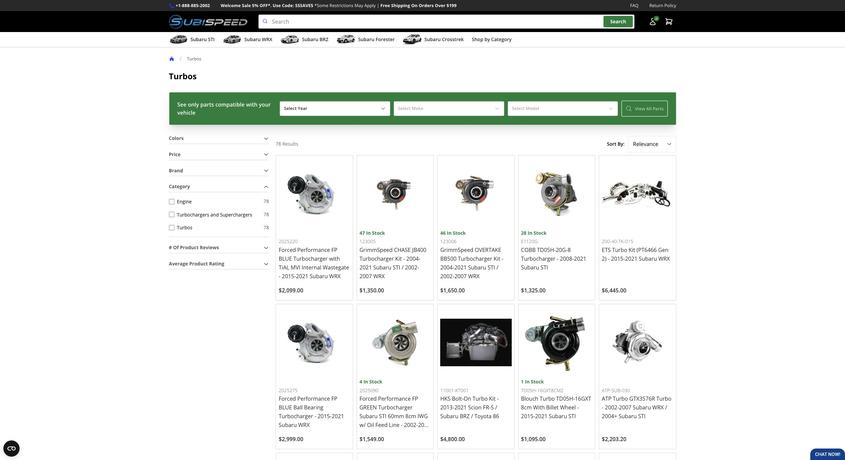Task type: vqa. For each thing, say whether or not it's contained in the screenshot.


Task type: describe. For each thing, give the bounding box(es) containing it.
2025275
[[279, 387, 298, 394]]

stock for td05h-
[[534, 230, 547, 236]]

$1,650.00
[[441, 287, 465, 294]]

subaru forester
[[358, 36, 395, 43]]

over
[[435, 2, 446, 8]]

2015- inside 2025275 forced performance fp blue ball bearing turbocharger - 2015-2021 subaru wrx
[[318, 413, 332, 420]]

mvi
[[291, 264, 300, 271]]

030
[[622, 387, 630, 394]]

wrx inside dropdown button
[[262, 36, 273, 43]]

forced performance fp blue turbocharger with tial mvi internal wastegate - 2015-2021 subaru wrx image
[[279, 158, 350, 230]]

colors button
[[169, 133, 269, 144]]

gen
[[659, 246, 669, 254]]

015
[[626, 238, 634, 245]]

11001-
[[441, 387, 456, 394]]

jb400
[[412, 246, 427, 254]]

subaru wrx button
[[223, 33, 273, 47]]

78 for turbos
[[264, 224, 269, 231]]

grimmspeed for grimmspeed overtake bb500 turbocharger kit - 2004-2021 subaru sti / 2002-2007 wrx
[[441, 246, 474, 254]]

2 vertical spatial td05h-
[[557, 395, 575, 403]]

/ inside 46 in stock 123006 grimmspeed overtake bb500 turbocharger kit - 2004-2021 subaru sti / 2002-2007 wrx
[[497, 264, 499, 271]]

kit inside ets turbo kit (pt6466 gen 2) - 2015-2021 subaru wrx
[[629, 246, 636, 254]]

by
[[485, 36, 490, 43]]

forced inside 4 in stock 2025090 forced performance fp green turbocharger subaru sti 60mm 8cm iwg w/ oil feed line - 2002-2007 subaru wrx / 2004+ subaru sti
[[360, 395, 377, 403]]

86
[[493, 413, 499, 420]]

hks
[[441, 395, 451, 403]]

in for cobb td05h-20g-8 turbocharger - 2008-2021 subaru sti
[[528, 230, 533, 236]]

on inside 11001-kt001 hks bolt-on turbo kit - 2013-2021 scion fr-s / subaru brz / toyota 86
[[464, 395, 472, 403]]

a subaru wrx thumbnail image image
[[223, 34, 242, 45]]

of
[[173, 245, 179, 251]]

sort
[[607, 141, 617, 147]]

sti inside "atp-sub-030 atp turbo gtx3576r turbo - 2002-2007 subaru wrx / 2004+ subaru sti"
[[639, 413, 646, 420]]

|
[[377, 2, 380, 8]]

sti down w/
[[360, 439, 367, 447]]

subaru brz button
[[281, 33, 329, 47]]

only
[[188, 101, 199, 108]]

sti inside 28 in stock e1120g cobb td05h-20g-8 turbocharger - 2008-2021 subaru sti
[[541, 264, 548, 271]]

1 vertical spatial td05h-
[[521, 387, 538, 394]]

subaru inside dropdown button
[[425, 36, 441, 43]]

123006
[[441, 238, 457, 245]]

forced inside 2025275 forced performance fp blue ball bearing turbocharger - 2015-2021 subaru wrx
[[279, 395, 296, 403]]

search input field
[[258, 15, 635, 29]]

- inside 1 in stock td05h-16gxt8cm2 blouch turbo td05h-16gxt 8cm with billet wheel - 2015-2021 subaru sti
[[578, 404, 579, 412]]

brand
[[169, 167, 183, 174]]

forced inside forced performance fp blue turbocharger with tial mvi internal wastegate - 2015-2021 subaru wrx
[[279, 246, 296, 254]]

with inside forced performance fp blue turbocharger with tial mvi internal wastegate - 2015-2021 subaru wrx
[[329, 255, 340, 263]]

cobb
[[521, 246, 536, 254]]

turbo right gtx3576r
[[657, 395, 672, 403]]

tk-
[[619, 238, 626, 245]]

forced performance fp blue turbocharger with tial mvi internal wastegate - 2015-2021 subaru wrx
[[279, 246, 349, 280]]

see only parts compatible with your vehicle
[[177, 101, 271, 117]]

stock for chase
[[372, 230, 385, 236]]

123005
[[360, 238, 376, 245]]

/ inside "47 in stock 123005 grimmspeed chase jb400 turbocharger kit - 2004- 2021 subaru sti / 2002- 2007 wrx"
[[402, 264, 404, 271]]

select year image
[[381, 106, 386, 111]]

2021 inside 46 in stock 123006 grimmspeed overtake bb500 turbocharger kit - 2004-2021 subaru sti / 2002-2007 wrx
[[455, 264, 467, 271]]

wrx inside 46 in stock 123006 grimmspeed overtake bb500 turbocharger kit - 2004-2021 subaru sti / 2002-2007 wrx
[[468, 273, 480, 280]]

brand button
[[169, 166, 269, 176]]

subaru inside 46 in stock 123006 grimmspeed overtake bb500 turbocharger kit - 2004-2021 subaru sti / 2002-2007 wrx
[[468, 264, 487, 271]]

2002- inside "47 in stock 123005 grimmspeed chase jb400 turbocharger kit - 2004- 2021 subaru sti / 2002- 2007 wrx"
[[405, 264, 419, 271]]

your
[[259, 101, 271, 108]]

kit inside 46 in stock 123006 grimmspeed overtake bb500 turbocharger kit - 2004-2021 subaru sti / 2002-2007 wrx
[[494, 255, 501, 263]]

2002- inside "atp-sub-030 atp turbo gtx3576r turbo - 2002-2007 subaru wrx / 2004+ subaru sti"
[[605, 404, 619, 412]]

subaru wrx
[[245, 36, 273, 43]]

60mm
[[388, 413, 404, 420]]

28
[[521, 230, 527, 236]]

Select Make button
[[394, 101, 505, 116]]

0 horizontal spatial on
[[411, 2, 418, 8]]

885-
[[191, 2, 200, 8]]

s
[[491, 404, 494, 412]]

e1120g
[[521, 238, 538, 245]]

2025220
[[279, 238, 298, 245]]

$4,800.00
[[441, 436, 465, 443]]

(pt6466
[[637, 246, 657, 254]]

- inside 4 in stock 2025090 forced performance fp green turbocharger subaru sti 60mm 8cm iwg w/ oil feed line - 2002-2007 subaru wrx / 2004+ subaru sti
[[401, 422, 403, 429]]

with
[[533, 404, 545, 412]]

parts
[[201, 101, 214, 108]]

0 vertical spatial turbos
[[187, 56, 201, 62]]

kit inside "47 in stock 123005 grimmspeed chase jb400 turbocharger kit - 2004- 2021 subaru sti / 2002- 2007 wrx"
[[395, 255, 402, 263]]

atp-
[[602, 387, 612, 394]]

2)
[[602, 255, 607, 263]]

engine
[[177, 198, 192, 205]]

2015- inside 1 in stock td05h-16gxt8cm2 blouch turbo td05h-16gxt 8cm with billet wheel - 2015-2021 subaru sti
[[521, 413, 536, 420]]

sti inside 46 in stock 123006 grimmspeed overtake bb500 turbocharger kit - 2004-2021 subaru sti / 2002-2007 wrx
[[488, 264, 495, 271]]

ets turbo kit (pt6466 gen 2) - 2015-2021 subaru wrx image
[[602, 158, 674, 230]]

2004- for bb500
[[441, 264, 455, 271]]

kt001
[[456, 387, 469, 394]]

atp turbo gtx3576r turbo  - 2002-2007 subaru wrx / 2004+ subaru sti image
[[602, 307, 674, 379]]

turbocharger inside 46 in stock 123006 grimmspeed overtake bb500 turbocharger kit - 2004-2021 subaru sti / 2002-2007 wrx
[[458, 255, 493, 263]]

subaru inside 28 in stock e1120g cobb td05h-20g-8 turbocharger - 2008-2021 subaru sti
[[521, 264, 540, 271]]

price button
[[169, 150, 269, 160]]

results
[[283, 141, 298, 147]]

shipping
[[391, 2, 410, 8]]

1
[[521, 379, 524, 385]]

feed
[[376, 422, 388, 429]]

rating
[[209, 261, 224, 267]]

2021 inside 28 in stock e1120g cobb td05h-20g-8 turbocharger - 2008-2021 subaru sti
[[574, 255, 587, 263]]

average product rating
[[169, 261, 224, 267]]

47
[[360, 230, 365, 236]]

policy
[[665, 2, 677, 8]]

search button
[[604, 16, 633, 27]]

subaru forester button
[[337, 33, 395, 47]]

- inside ets turbo kit (pt6466 gen 2) - 2015-2021 subaru wrx
[[608, 255, 610, 263]]

wrx inside "atp-sub-030 atp turbo gtx3576r turbo - 2002-2007 subaru wrx / 2004+ subaru sti"
[[653, 404, 664, 412]]

blouch
[[521, 395, 539, 403]]

$2,999.00
[[279, 436, 304, 443]]

a subaru forester thumbnail image image
[[337, 34, 356, 45]]

hks bolt-on turbo kit - 2013-2021 scion fr-s / subaru brz / toyota 86 image
[[441, 307, 512, 379]]

kit inside 11001-kt001 hks bolt-on turbo kit - 2013-2021 scion fr-s / subaru brz / toyota 86
[[489, 395, 496, 403]]

subaru sti
[[191, 36, 215, 43]]

turbo inside ets turbo kit (pt6466 gen 2) - 2015-2021 subaru wrx
[[613, 246, 628, 254]]

+1-888-885-2002 link
[[176, 2, 210, 9]]

category
[[169, 183, 190, 190]]

8cm inside 1 in stock td05h-16gxt8cm2 blouch turbo td05h-16gxt 8cm with billet wheel - 2015-2021 subaru sti
[[521, 404, 532, 412]]

in for blouch turbo td05h-16gxt 8cm with billet wheel - 2015-2021 subaru sti
[[525, 379, 530, 385]]

subispeed logo image
[[169, 15, 248, 29]]

td05h- inside 28 in stock e1120g cobb td05h-20g-8 turbocharger - 2008-2021 subaru sti
[[537, 246, 556, 254]]

46
[[441, 230, 446, 236]]

0 vertical spatial product
[[180, 245, 199, 251]]

price
[[169, 151, 181, 158]]

2025090
[[360, 387, 379, 394]]

2002
[[200, 2, 210, 8]]

2013-
[[441, 404, 455, 412]]

ets turbo kit (pt6466 gen 2) - 2015-2021 subaru wrx
[[602, 246, 670, 263]]

bb500
[[441, 255, 457, 263]]

turbocharger inside forced performance fp blue turbocharger with tial mvi internal wastegate - 2015-2021 subaru wrx
[[294, 255, 328, 263]]

*some
[[315, 2, 329, 8]]

2007 inside 46 in stock 123006 grimmspeed overtake bb500 turbocharger kit - 2004-2021 subaru sti / 2002-2007 wrx
[[455, 273, 467, 280]]

subaru brz
[[302, 36, 329, 43]]

home image
[[169, 56, 174, 61]]

select model image
[[609, 106, 614, 111]]

- inside 28 in stock e1120g cobb td05h-20g-8 turbocharger - 2008-2021 subaru sti
[[557, 255, 559, 263]]

restrictions
[[330, 2, 354, 8]]

1 in stock td05h-16gxt8cm2 blouch turbo td05h-16gxt 8cm with billet wheel - 2015-2021 subaru sti
[[521, 379, 592, 420]]

1 vertical spatial turbos
[[169, 71, 197, 82]]

turbo down sub-
[[613, 395, 628, 403]]

2002- inside 4 in stock 2025090 forced performance fp green turbocharger subaru sti 60mm 8cm iwg w/ oil feed line - 2002-2007 subaru wrx / 2004+ subaru sti
[[404, 422, 418, 429]]

subaru inside 2025275 forced performance fp blue ball bearing turbocharger - 2015-2021 subaru wrx
[[279, 422, 297, 429]]

billet
[[546, 404, 559, 412]]

brz inside 11001-kt001 hks bolt-on turbo kit - 2013-2021 scion fr-s / subaru brz / toyota 86
[[460, 413, 470, 420]]

turbo inside 1 in stock td05h-16gxt8cm2 blouch turbo td05h-16gxt 8cm with billet wheel - 2015-2021 subaru sti
[[540, 395, 555, 403]]

a subaru sti thumbnail image image
[[169, 34, 188, 45]]

brz inside dropdown button
[[320, 36, 329, 43]]

overtake
[[475, 246, 502, 254]]

2004+ inside 4 in stock 2025090 forced performance fp green turbocharger subaru sti 60mm 8cm iwg w/ oil feed line - 2002-2007 subaru wrx / 2004+ subaru sti
[[395, 431, 411, 438]]



Task type: locate. For each thing, give the bounding box(es) containing it.
turbocharger up 60mm
[[378, 404, 413, 412]]

iwg
[[418, 413, 428, 420]]

stock up 2025090
[[370, 379, 383, 385]]

internal
[[302, 264, 322, 271]]

sti up $1,325.00
[[541, 264, 548, 271]]

78 for turbochargers and superchargers
[[264, 211, 269, 218]]

2002- inside 46 in stock 123006 grimmspeed overtake bb500 turbocharger kit - 2004-2021 subaru sti / 2002-2007 wrx
[[441, 273, 455, 280]]

200-
[[602, 238, 612, 245]]

sale
[[242, 2, 251, 8]]

blue up tial
[[279, 255, 292, 263]]

0 vertical spatial 8cm
[[521, 404, 532, 412]]

wrx down feed in the left of the page
[[379, 431, 391, 438]]

toyota
[[475, 413, 492, 420]]

turbos down home image
[[169, 71, 197, 82]]

welcome
[[221, 2, 241, 8]]

wrx down ball
[[298, 422, 310, 429]]

td05h- up wheel
[[557, 395, 575, 403]]

sti
[[208, 36, 215, 43], [393, 264, 400, 271], [488, 264, 495, 271], [541, 264, 548, 271], [379, 413, 387, 420], [569, 413, 576, 420], [639, 413, 646, 420], [360, 439, 367, 447]]

Select... button
[[629, 136, 677, 152]]

turbocharger down '123005'
[[360, 255, 394, 263]]

wrx down gen
[[659, 255, 670, 263]]

turbocharger up internal at bottom
[[294, 255, 328, 263]]

2007 down 030
[[619, 404, 632, 412]]

wrx inside 2025275 forced performance fp blue ball bearing turbocharger - 2015-2021 subaru wrx
[[298, 422, 310, 429]]

8
[[568, 246, 571, 254]]

0 vertical spatial with
[[246, 101, 258, 108]]

search
[[611, 18, 627, 25]]

oil
[[367, 422, 374, 429]]

1 horizontal spatial with
[[329, 255, 340, 263]]

wrx down wastegate
[[329, 273, 341, 280]]

blue inside forced performance fp blue turbocharger with tial mvi internal wastegate - 2015-2021 subaru wrx
[[279, 255, 292, 263]]

16gxt
[[575, 395, 592, 403]]

2015- inside forced performance fp blue turbocharger with tial mvi internal wastegate - 2015-2021 subaru wrx
[[282, 273, 296, 280]]

turbocharger inside 4 in stock 2025090 forced performance fp green turbocharger subaru sti 60mm 8cm iwg w/ oil feed line - 2002-2007 subaru wrx / 2004+ subaru sti
[[378, 404, 413, 412]]

2004- for jb400
[[407, 255, 421, 263]]

category button
[[169, 182, 269, 192]]

in right 1
[[525, 379, 530, 385]]

in right 28
[[528, 230, 533, 236]]

turbocharger inside 28 in stock e1120g cobb td05h-20g-8 turbocharger - 2008-2021 subaru sti
[[521, 255, 556, 263]]

stock for overtake
[[453, 230, 466, 236]]

sti up feed in the left of the page
[[379, 413, 387, 420]]

welcome sale 5% off*. use code: sssave5
[[221, 2, 313, 8]]

stock for performance
[[370, 379, 383, 385]]

turbocharger down overtake
[[458, 255, 493, 263]]

- inside 46 in stock 123006 grimmspeed overtake bb500 turbocharger kit - 2004-2021 subaru sti / 2002-2007 wrx
[[502, 255, 504, 263]]

sti down subispeed logo
[[208, 36, 215, 43]]

fr-
[[483, 404, 491, 412]]

stock for blouch
[[531, 379, 544, 385]]

fp inside 4 in stock 2025090 forced performance fp green turbocharger subaru sti 60mm 8cm iwg w/ oil feed line - 2002-2007 subaru wrx / 2004+ subaru sti
[[412, 395, 418, 403]]

2004- down bb500
[[441, 264, 455, 271]]

wrx up $1,350.00
[[374, 273, 385, 280]]

8cm down blouch
[[521, 404, 532, 412]]

2007 inside "47 in stock 123005 grimmspeed chase jb400 turbocharger kit - 2004- 2021 subaru sti / 2002- 2007 wrx"
[[360, 273, 372, 280]]

1 vertical spatial 2004+
[[395, 431, 411, 438]]

0 vertical spatial td05h-
[[537, 246, 556, 254]]

wrx inside "47 in stock 123005 grimmspeed chase jb400 turbocharger kit - 2004- 2021 subaru sti / 2002- 2007 wrx"
[[374, 273, 385, 280]]

2 grimmspeed from the left
[[441, 246, 474, 254]]

wrx inside 4 in stock 2025090 forced performance fp green turbocharger subaru sti 60mm 8cm iwg w/ oil feed line - 2002-2007 subaru wrx / 2004+ subaru sti
[[379, 431, 391, 438]]

sub-
[[612, 387, 622, 394]]

and
[[211, 211, 219, 218]]

in for forced performance fp green turbocharger subaru sti 60mm 8cm iwg w/ oil feed line - 2002-2007 subaru wrx / 2004+ subaru sti
[[364, 379, 368, 385]]

turbocharger down ball
[[279, 413, 313, 420]]

- inside "atp-sub-030 atp turbo gtx3576r turbo - 2002-2007 subaru wrx / 2004+ subaru sti"
[[602, 404, 604, 412]]

code:
[[282, 2, 294, 8]]

with inside see only parts compatible with your vehicle
[[246, 101, 258, 108]]

stock inside 4 in stock 2025090 forced performance fp green turbocharger subaru sti 60mm 8cm iwg w/ oil feed line - 2002-2007 subaru wrx / 2004+ subaru sti
[[370, 379, 383, 385]]

2004- inside 46 in stock 123006 grimmspeed overtake bb500 turbocharger kit - 2004-2021 subaru sti / 2002-2007 wrx
[[441, 264, 455, 271]]

11001-kt001 hks bolt-on turbo kit - 2013-2021 scion fr-s / subaru brz / toyota 86
[[441, 387, 499, 420]]

green
[[360, 404, 377, 412]]

46 in stock 123006 grimmspeed overtake bb500 turbocharger kit - 2004-2021 subaru sti / 2002-2007 wrx
[[441, 230, 504, 280]]

performance inside 4 in stock 2025090 forced performance fp green turbocharger subaru sti 60mm 8cm iwg w/ oil feed line - 2002-2007 subaru wrx / 2004+ subaru sti
[[378, 395, 411, 403]]

78 for engine
[[264, 198, 269, 205]]

1 vertical spatial product
[[189, 261, 208, 267]]

blouch turbo td05h-16gxt 8cm with billet wheel - 2015-2021 subaru sti image
[[521, 307, 593, 379]]

sti inside dropdown button
[[208, 36, 215, 43]]

stock
[[372, 230, 385, 236], [453, 230, 466, 236], [534, 230, 547, 236], [370, 379, 383, 385], [531, 379, 544, 385]]

forced down 2025090
[[360, 395, 377, 403]]

return policy link
[[650, 2, 677, 9]]

on left orders
[[411, 2, 418, 8]]

wrx left a subaru brz thumbnail image
[[262, 36, 273, 43]]

0 horizontal spatial 2004-
[[407, 255, 421, 263]]

2015- down the with
[[521, 413, 536, 420]]

select make image
[[495, 106, 500, 111]]

0 vertical spatial 2004-
[[407, 255, 421, 263]]

product
[[180, 245, 199, 251], [189, 261, 208, 267]]

td05h- right 'cobb'
[[537, 246, 556, 254]]

product right 'of'
[[180, 245, 199, 251]]

grimmspeed down the 123006
[[441, 246, 474, 254]]

2004+ down atp
[[602, 413, 618, 420]]

in for grimmspeed chase jb400 turbocharger kit - 2004- 2021 subaru sti / 2002- 2007 wrx
[[366, 230, 371, 236]]

turbos link
[[187, 56, 207, 62]]

sort by:
[[607, 141, 625, 147]]

# of product reviews button
[[169, 243, 269, 253]]

with up wastegate
[[329, 255, 340, 263]]

1 vertical spatial blue
[[279, 404, 292, 412]]

subaru inside ets turbo kit (pt6466 gen 2) - 2015-2021 subaru wrx
[[639, 255, 657, 263]]

sti down wheel
[[569, 413, 576, 420]]

2021 inside forced performance fp blue turbocharger with tial mvi internal wastegate - 2015-2021 subaru wrx
[[296, 273, 309, 280]]

2021
[[574, 255, 587, 263], [626, 255, 638, 263], [360, 264, 372, 271], [455, 264, 467, 271], [296, 273, 309, 280], [455, 404, 467, 412], [332, 413, 344, 420], [536, 413, 548, 420]]

28 in stock e1120g cobb td05h-20g-8 turbocharger - 2008-2021 subaru sti
[[521, 230, 587, 271]]

performance up internal at bottom
[[298, 246, 330, 254]]

open widget image
[[3, 441, 20, 457]]

in inside 28 in stock e1120g cobb td05h-20g-8 turbocharger - 2008-2021 subaru sti
[[528, 230, 533, 236]]

2004+ down line
[[395, 431, 411, 438]]

turbo down 16gxt8cm2
[[540, 395, 555, 403]]

#
[[169, 245, 172, 251]]

kit
[[629, 246, 636, 254], [395, 255, 402, 263], [494, 255, 501, 263], [489, 395, 496, 403]]

/
[[180, 55, 182, 62], [402, 264, 404, 271], [497, 264, 499, 271], [496, 404, 498, 412], [666, 404, 668, 412], [471, 413, 473, 420], [392, 431, 394, 438]]

1 horizontal spatial grimmspeed
[[441, 246, 474, 254]]

2004-
[[407, 255, 421, 263], [441, 264, 455, 271]]

compatible
[[216, 101, 245, 108]]

1 vertical spatial brz
[[460, 413, 470, 420]]

stock up e1120g
[[534, 230, 547, 236]]

0 horizontal spatial 8cm
[[406, 413, 416, 420]]

2007 up $1,650.00
[[455, 273, 467, 280]]

performance up 60mm
[[378, 395, 411, 403]]

0 vertical spatial 2004+
[[602, 413, 618, 420]]

subaru
[[191, 36, 207, 43], [245, 36, 261, 43], [302, 36, 319, 43], [358, 36, 375, 43], [425, 36, 441, 43], [639, 255, 657, 263], [374, 264, 392, 271], [468, 264, 487, 271], [521, 264, 540, 271], [310, 273, 328, 280], [633, 404, 651, 412], [360, 413, 378, 420], [441, 413, 459, 420], [549, 413, 567, 420], [619, 413, 637, 420], [279, 422, 297, 429], [360, 431, 378, 438], [412, 431, 430, 438]]

subaru inside forced performance fp blue turbocharger with tial mvi internal wastegate - 2015-2021 subaru wrx
[[310, 273, 328, 280]]

stock inside 28 in stock e1120g cobb td05h-20g-8 turbocharger - 2008-2021 subaru sti
[[534, 230, 547, 236]]

a subaru brz thumbnail image image
[[281, 34, 300, 45]]

1 horizontal spatial brz
[[460, 413, 470, 420]]

performance inside 2025275 forced performance fp blue ball bearing turbocharger - 2015-2021 subaru wrx
[[298, 395, 330, 403]]

in right the 46
[[447, 230, 452, 236]]

in inside "47 in stock 123005 grimmspeed chase jb400 turbocharger kit - 2004- 2021 subaru sti / 2002- 2007 wrx"
[[366, 230, 371, 236]]

grimmspeed down '123005'
[[360, 246, 393, 254]]

subaru inside "47 in stock 123005 grimmspeed chase jb400 turbocharger kit - 2004- 2021 subaru sti / 2002- 2007 wrx"
[[374, 264, 392, 271]]

2015- down tial
[[282, 273, 296, 280]]

turbos down subaru sti dropdown button
[[187, 56, 201, 62]]

Engine button
[[169, 199, 174, 204]]

1 horizontal spatial on
[[464, 395, 472, 403]]

turbo down tk-
[[613, 246, 628, 254]]

2 blue from the top
[[279, 404, 292, 412]]

2015- inside ets turbo kit (pt6466 gen 2) - 2015-2021 subaru wrx
[[611, 255, 626, 263]]

with
[[246, 101, 258, 108], [329, 255, 340, 263]]

stock inside 46 in stock 123006 grimmspeed overtake bb500 turbocharger kit - 2004-2021 subaru sti / 2002-2007 wrx
[[453, 230, 466, 236]]

turbocharger inside 2025275 forced performance fp blue ball bearing turbocharger - 2015-2021 subaru wrx
[[279, 413, 313, 420]]

sti down overtake
[[488, 264, 495, 271]]

td05h- up blouch
[[521, 387, 538, 394]]

Select Year button
[[280, 101, 391, 116]]

Select Model button
[[508, 101, 619, 116]]

wheel
[[560, 404, 576, 412]]

select... image
[[667, 142, 672, 147]]

grimmspeed inside 46 in stock 123006 grimmspeed overtake bb500 turbocharger kit - 2004-2021 subaru sti / 2002-2007 wrx
[[441, 246, 474, 254]]

2021 inside ets turbo kit (pt6466 gen 2) - 2015-2021 subaru wrx
[[626, 255, 638, 263]]

button image
[[649, 18, 657, 26]]

stock right 1
[[531, 379, 544, 385]]

stock inside "47 in stock 123005 grimmspeed chase jb400 turbocharger kit - 2004- 2021 subaru sti / 2002- 2007 wrx"
[[372, 230, 385, 236]]

$2,099.00
[[279, 287, 304, 294]]

2021 inside 2025275 forced performance fp blue ball bearing turbocharger - 2015-2021 subaru wrx
[[332, 413, 344, 420]]

turbo inside 11001-kt001 hks bolt-on turbo kit - 2013-2021 scion fr-s / subaru brz / toyota 86
[[473, 395, 488, 403]]

2007 up $1,350.00
[[360, 273, 372, 280]]

2004- inside "47 in stock 123005 grimmspeed chase jb400 turbocharger kit - 2004- 2021 subaru sti / 2002- 2007 wrx"
[[407, 255, 421, 263]]

0 horizontal spatial grimmspeed
[[360, 246, 393, 254]]

forced down 2025220
[[279, 246, 296, 254]]

scion
[[468, 404, 482, 412]]

1 grimmspeed from the left
[[360, 246, 393, 254]]

8cm left the iwg on the bottom
[[406, 413, 416, 420]]

- inside forced performance fp blue turbocharger with tial mvi internal wastegate - 2015-2021 subaru wrx
[[279, 273, 281, 280]]

2002- up $1,650.00
[[441, 273, 455, 280]]

superchargers
[[220, 211, 252, 218]]

td05h-
[[537, 246, 556, 254], [521, 387, 538, 394], [557, 395, 575, 403]]

in right "4"
[[364, 379, 368, 385]]

kit down 'chase'
[[395, 255, 402, 263]]

return policy
[[650, 2, 677, 8]]

0 horizontal spatial brz
[[320, 36, 329, 43]]

brz left a subaru forester thumbnail image
[[320, 36, 329, 43]]

2 vertical spatial turbos
[[177, 225, 192, 231]]

2004+ inside "atp-sub-030 atp turbo gtx3576r turbo - 2002-2007 subaru wrx / 2004+ subaru sti"
[[602, 413, 618, 420]]

forced down 2025275
[[279, 395, 296, 403]]

performance up bearing
[[298, 395, 330, 403]]

- inside "47 in stock 123005 grimmspeed chase jb400 turbocharger kit - 2004- 2021 subaru sti / 2002- 2007 wrx"
[[403, 255, 405, 263]]

use
[[273, 2, 281, 8]]

2002- down the iwg on the bottom
[[404, 422, 418, 429]]

1 horizontal spatial 2004+
[[602, 413, 618, 420]]

turbocharger down 'cobb'
[[521, 255, 556, 263]]

sti inside "47 in stock 123005 grimmspeed chase jb400 turbocharger kit - 2004- 2021 subaru sti / 2002- 2007 wrx"
[[393, 264, 400, 271]]

2007 down the iwg on the bottom
[[418, 422, 431, 429]]

/ inside "atp-sub-030 atp turbo gtx3576r turbo - 2002-2007 subaru wrx / 2004+ subaru sti"
[[666, 404, 668, 412]]

shop
[[472, 36, 484, 43]]

off*.
[[260, 2, 272, 8]]

forced performance fp green turbocharger subaru sti 60mm 8cm iwg w/ oil feed line - 2002-2007 subaru wrx / 2004+ subaru sti image
[[360, 307, 431, 379]]

2004+
[[602, 413, 618, 420], [395, 431, 411, 438]]

subaru inside 11001-kt001 hks bolt-on turbo kit - 2013-2021 scion fr-s / subaru brz / toyota 86
[[441, 413, 459, 420]]

bolt-
[[452, 395, 464, 403]]

in inside 46 in stock 123006 grimmspeed overtake bb500 turbocharger kit - 2004-2021 subaru sti / 2002-2007 wrx
[[447, 230, 452, 236]]

16gxt8cm2
[[538, 387, 564, 394]]

2015- down bearing
[[318, 413, 332, 420]]

stock up '123005'
[[372, 230, 385, 236]]

turbochargers
[[177, 211, 209, 218]]

cobb td05h-20g-8 turbocharger - 2008-2021 subaru sti image
[[521, 158, 593, 230]]

subaru inside 1 in stock td05h-16gxt8cm2 blouch turbo td05h-16gxt 8cm with billet wheel - 2015-2021 subaru sti
[[549, 413, 567, 420]]

performance inside forced performance fp blue turbocharger with tial mvi internal wastegate - 2015-2021 subaru wrx
[[298, 246, 330, 254]]

sti down 'chase'
[[393, 264, 400, 271]]

2007 inside "atp-sub-030 atp turbo gtx3576r turbo - 2002-2007 subaru wrx / 2004+ subaru sti"
[[619, 404, 632, 412]]

1 vertical spatial with
[[329, 255, 340, 263]]

1 vertical spatial 8cm
[[406, 413, 416, 420]]

888-
[[182, 2, 191, 8]]

grimmspeed inside "47 in stock 123005 grimmspeed chase jb400 turbocharger kit - 2004- 2021 subaru sti / 2002- 2007 wrx"
[[360, 246, 393, 254]]

kit down the 015
[[629, 246, 636, 254]]

2021 inside 1 in stock td05h-16gxt8cm2 blouch turbo td05h-16gxt 8cm with billet wheel - 2015-2021 subaru sti
[[536, 413, 548, 420]]

blue left ball
[[279, 404, 292, 412]]

wrx down gtx3576r
[[653, 404, 664, 412]]

turbo up scion
[[473, 395, 488, 403]]

wrx inside forced performance fp blue turbocharger with tial mvi internal wastegate - 2015-2021 subaru wrx
[[329, 273, 341, 280]]

turbocharger inside "47 in stock 123005 grimmspeed chase jb400 turbocharger kit - 2004- 2021 subaru sti / 2002- 2007 wrx"
[[360, 255, 394, 263]]

2025275 forced performance fp blue ball bearing turbocharger - 2015-2021 subaru wrx
[[279, 387, 344, 429]]

0 vertical spatial brz
[[320, 36, 329, 43]]

- inside 11001-kt001 hks bolt-on turbo kit - 2013-2021 scion fr-s / subaru brz / toyota 86
[[497, 395, 499, 403]]

grimmspeed for grimmspeed chase jb400 turbocharger kit - 2004- 2021 subaru sti / 2002- 2007 wrx
[[360, 246, 393, 254]]

2002- down atp
[[605, 404, 619, 412]]

reviews
[[200, 245, 219, 251]]

1 horizontal spatial 8cm
[[521, 404, 532, 412]]

atp
[[602, 395, 612, 403]]

product down # of product reviews
[[189, 261, 208, 267]]

with left your
[[246, 101, 258, 108]]

$1,095.00
[[521, 436, 546, 443]]

2008-
[[560, 255, 574, 263]]

2021 inside 11001-kt001 hks bolt-on turbo kit - 2013-2021 scion fr-s / subaru brz / toyota 86
[[455, 404, 467, 412]]

fp inside 2025275 forced performance fp blue ball bearing turbocharger - 2015-2021 subaru wrx
[[332, 395, 338, 403]]

4
[[360, 379, 362, 385]]

grimmspeed chase jb400 turbocharger kit - 2004-2021 subaru sti / 2002-2007 wrx image
[[360, 158, 431, 230]]

grimmspeed
[[360, 246, 393, 254], [441, 246, 474, 254]]

/ inside 4 in stock 2025090 forced performance fp green turbocharger subaru sti 60mm 8cm iwg w/ oil feed line - 2002-2007 subaru wrx / 2004+ subaru sti
[[392, 431, 394, 438]]

$1,350.00
[[360, 287, 384, 294]]

in inside 4 in stock 2025090 forced performance fp green turbocharger subaru sti 60mm 8cm iwg w/ oil feed line - 2002-2007 subaru wrx / 2004+ subaru sti
[[364, 379, 368, 385]]

2015-
[[611, 255, 626, 263], [282, 273, 296, 280], [318, 413, 332, 420], [521, 413, 536, 420]]

78 results
[[276, 141, 298, 147]]

2007 inside 4 in stock 2025090 forced performance fp green turbocharger subaru sti 60mm 8cm iwg w/ oil feed line - 2002-2007 subaru wrx / 2004+ subaru sti
[[418, 422, 431, 429]]

brz down scion
[[460, 413, 470, 420]]

2015- right 2)
[[611, 255, 626, 263]]

wrx inside ets turbo kit (pt6466 gen 2) - 2015-2021 subaru wrx
[[659, 255, 670, 263]]

$1,549.00
[[360, 436, 384, 443]]

47 in stock 123005 grimmspeed chase jb400 turbocharger kit - 2004- 2021 subaru sti / 2002- 2007 wrx
[[360, 230, 427, 280]]

on down the kt001
[[464, 395, 472, 403]]

sti inside 1 in stock td05h-16gxt8cm2 blouch turbo td05h-16gxt 8cm with billet wheel - 2015-2021 subaru sti
[[569, 413, 576, 420]]

1 blue from the top
[[279, 255, 292, 263]]

1 horizontal spatial 2004-
[[441, 264, 455, 271]]

8cm inside 4 in stock 2025090 forced performance fp green turbocharger subaru sti 60mm 8cm iwg w/ oil feed line - 2002-2007 subaru wrx / 2004+ subaru sti
[[406, 413, 416, 420]]

in inside 1 in stock td05h-16gxt8cm2 blouch turbo td05h-16gxt 8cm with billet wheel - 2015-2021 subaru sti
[[525, 379, 530, 385]]

blue inside 2025275 forced performance fp blue ball bearing turbocharger - 2015-2021 subaru wrx
[[279, 404, 292, 412]]

turbos right the turbos button
[[177, 225, 192, 231]]

+1-888-885-2002
[[176, 2, 210, 8]]

w/
[[360, 422, 366, 429]]

200-40-tk-015
[[602, 238, 634, 245]]

# of product reviews
[[169, 245, 219, 251]]

2004- down jb400
[[407, 255, 421, 263]]

orders
[[419, 2, 434, 8]]

a subaru crosstrek thumbnail image image
[[403, 34, 422, 45]]

wrx down overtake
[[468, 273, 480, 280]]

fp inside forced performance fp blue turbocharger with tial mvi internal wastegate - 2015-2021 subaru wrx
[[332, 246, 338, 254]]

20g-
[[556, 246, 568, 254]]

kit down overtake
[[494, 255, 501, 263]]

crosstrek
[[442, 36, 464, 43]]

0 horizontal spatial with
[[246, 101, 258, 108]]

stock up the 123006
[[453, 230, 466, 236]]

2002- down jb400
[[405, 264, 419, 271]]

stock inside 1 in stock td05h-16gxt8cm2 blouch turbo td05h-16gxt 8cm with billet wheel - 2015-2021 subaru sti
[[531, 379, 544, 385]]

+1-
[[176, 2, 182, 8]]

Turbochargers and Superchargers button
[[169, 212, 174, 217]]

1 vertical spatial 2004-
[[441, 264, 455, 271]]

grimmspeed overtake bb500 turbocharger kit - 2004-2021 subaru sti / 2002-2007 wrx image
[[441, 158, 512, 230]]

Turbos button
[[169, 225, 174, 231]]

forced performance fp blue ball bearing turbocharger - 2015-2021 subaru wrx image
[[279, 307, 350, 379]]

1 vertical spatial on
[[464, 395, 472, 403]]

$1,325.00
[[521, 287, 546, 294]]

in right 47
[[366, 230, 371, 236]]

sti down gtx3576r
[[639, 413, 646, 420]]

in for grimmspeed overtake bb500 turbocharger kit - 2004-2021 subaru sti / 2002-2007 wrx
[[447, 230, 452, 236]]

- inside 2025275 forced performance fp blue ball bearing turbocharger - 2015-2021 subaru wrx
[[315, 413, 316, 420]]

0 vertical spatial blue
[[279, 255, 292, 263]]

forced
[[279, 246, 296, 254], [279, 395, 296, 403], [360, 395, 377, 403]]

wrx
[[262, 36, 273, 43], [659, 255, 670, 263], [329, 273, 341, 280], [374, 273, 385, 280], [468, 273, 480, 280], [653, 404, 664, 412], [298, 422, 310, 429], [379, 431, 391, 438]]

2021 inside "47 in stock 123005 grimmspeed chase jb400 turbocharger kit - 2004- 2021 subaru sti / 2002- 2007 wrx"
[[360, 264, 372, 271]]

0 vertical spatial on
[[411, 2, 418, 8]]

0 horizontal spatial 2004+
[[395, 431, 411, 438]]

kit up "s"
[[489, 395, 496, 403]]

line
[[389, 422, 400, 429]]



